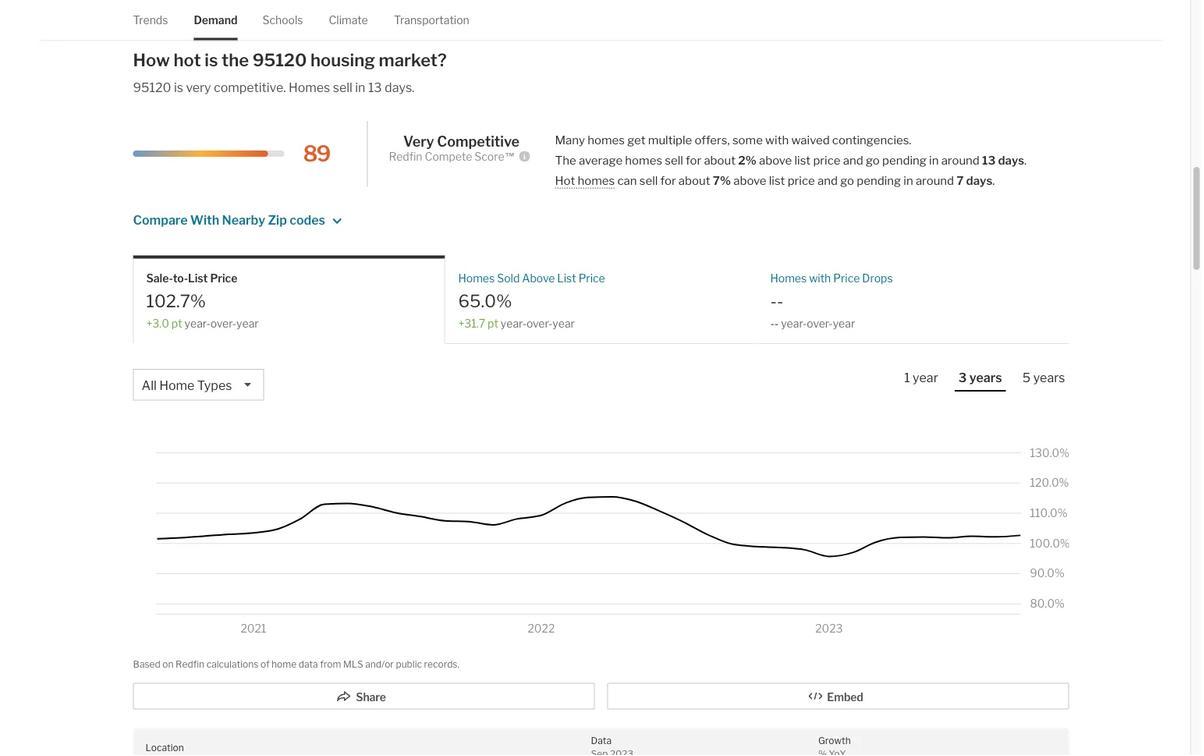 Task type: vqa. For each thing, say whether or not it's contained in the screenshot.
AVALON
no



Task type: describe. For each thing, give the bounding box(es) containing it.
demand
[[194, 13, 238, 27]]

0 vertical spatial pending
[[883, 153, 927, 167]]

102.7%
[[146, 290, 206, 311]]

demand link
[[194, 0, 238, 40]]

schools
[[263, 13, 303, 27]]

share
[[356, 691, 386, 704]]

sale-to-list price 102.7% +3.0 pt year-over-year
[[146, 272, 259, 330]]

waived
[[792, 133, 830, 147]]

1 vertical spatial about
[[679, 173, 711, 187]]

very
[[404, 133, 434, 150]]

1 horizontal spatial is
[[205, 50, 218, 71]]

1 vertical spatial above
[[734, 173, 767, 187]]

offers,
[[695, 133, 730, 147]]

how hot is the 95120 housing market?
[[133, 50, 447, 71]]

codes
[[290, 212, 325, 228]]

0 vertical spatial about
[[704, 153, 736, 167]]

pt inside homes sold above list price 65.0% +31.7 pt year-over-year
[[488, 317, 499, 330]]

0 horizontal spatial homes
[[289, 80, 330, 95]]

sold
[[497, 272, 520, 285]]

climate link
[[329, 0, 368, 40]]

with inside homes with price drops -- -- year-over-year
[[810, 272, 832, 285]]

housing
[[311, 50, 375, 71]]

public
[[396, 659, 422, 670]]

and/or
[[366, 659, 394, 670]]

nearby
[[222, 212, 265, 228]]

sale-
[[146, 272, 173, 285]]

growth
[[819, 736, 851, 747]]

market?
[[379, 50, 447, 71]]

years for 3 years
[[970, 370, 1003, 385]]

1 year button
[[901, 369, 943, 390]]

many
[[555, 133, 585, 147]]

drops
[[863, 272, 893, 285]]

homes sold above list price 65.0% +31.7 pt year-over-year
[[459, 272, 606, 330]]

1 vertical spatial sell
[[665, 153, 684, 167]]

1 vertical spatial around
[[916, 173, 955, 187]]

records.
[[424, 659, 460, 670]]

3
[[959, 370, 967, 385]]

years for 5 years
[[1034, 370, 1066, 385]]

compete
[[425, 150, 473, 163]]

hot
[[174, 50, 201, 71]]

0 vertical spatial in
[[355, 80, 366, 95]]

home
[[272, 659, 297, 670]]

65.0%
[[459, 290, 512, 311]]

over- for 65.0%
[[527, 317, 553, 330]]

1 vertical spatial pending
[[857, 173, 902, 187]]

13 inside the many homes get multiple offers, some with waived contingencies. the average homes  sell for about 2% above list price and  go pending in around 13 days . hot homes can  sell for about 7% above list price and  go pending in around 7 days .
[[983, 153, 996, 167]]

the
[[555, 153, 577, 167]]

3 years
[[959, 370, 1003, 385]]

1 year
[[905, 370, 939, 385]]

2%
[[739, 153, 757, 167]]

1 vertical spatial days
[[967, 173, 993, 187]]

year- for 65.0%
[[501, 317, 527, 330]]

0 vertical spatial homes
[[588, 133, 625, 147]]

above
[[522, 272, 555, 285]]

competitive.
[[214, 80, 286, 95]]

1 horizontal spatial redfin
[[389, 150, 423, 163]]

home
[[159, 378, 195, 393]]

contingencies.
[[833, 133, 912, 147]]

hot
[[555, 173, 576, 187]]

1 vertical spatial for
[[661, 173, 677, 187]]

0 vertical spatial go
[[866, 153, 880, 167]]

2 vertical spatial in
[[904, 173, 914, 187]]

1 vertical spatial go
[[841, 173, 855, 187]]

with
[[190, 212, 220, 228]]

get
[[628, 133, 646, 147]]

homes with price drops -- -- year-over-year
[[771, 272, 893, 330]]

transportation
[[394, 13, 470, 27]]

3 years button
[[955, 369, 1007, 392]]

how
[[133, 50, 170, 71]]

0 vertical spatial above
[[760, 153, 793, 167]]

pt inside sale-to-list price 102.7% +3.0 pt year-over-year
[[172, 317, 182, 330]]

compare with nearby zip codes
[[133, 212, 325, 228]]

89
[[303, 140, 330, 167]]

1 horizontal spatial days
[[999, 153, 1025, 167]]

all
[[142, 378, 157, 393]]

types
[[197, 378, 232, 393]]

compare
[[133, 212, 188, 228]]

many homes get multiple offers, some with waived contingencies. the average homes  sell for about 2% above list price and  go pending in around 13 days . hot homes can  sell for about 7% above list price and  go pending in around 7 days .
[[555, 133, 1028, 187]]

year inside homes sold above list price 65.0% +31.7 pt year-over-year
[[553, 317, 575, 330]]

0 horizontal spatial 95120
[[133, 80, 171, 95]]

0 horizontal spatial .
[[993, 173, 996, 187]]

score
[[475, 150, 505, 163]]

some
[[733, 133, 763, 147]]

very
[[186, 80, 211, 95]]

1 horizontal spatial .
[[1025, 153, 1028, 167]]

year- for --
[[782, 317, 807, 330]]

1 horizontal spatial for
[[686, 153, 702, 167]]

mls
[[343, 659, 364, 670]]

price inside homes with price drops -- -- year-over-year
[[834, 272, 861, 285]]

the
[[222, 50, 249, 71]]

trends
[[133, 13, 168, 27]]

based on redfin calculations of home data from mls and/or public records.
[[133, 659, 460, 670]]

embed
[[828, 691, 864, 704]]

7
[[957, 173, 964, 187]]

7%
[[713, 173, 731, 187]]

over- inside sale-to-list price 102.7% +3.0 pt year-over-year
[[211, 317, 237, 330]]

to-
[[173, 272, 188, 285]]

homes for 65.0%
[[459, 272, 495, 285]]



Task type: locate. For each thing, give the bounding box(es) containing it.
0 horizontal spatial in
[[355, 80, 366, 95]]

over-
[[211, 317, 237, 330], [527, 317, 553, 330], [807, 317, 833, 330]]

2 over- from the left
[[527, 317, 553, 330]]

5 years button
[[1019, 369, 1070, 390]]

1 horizontal spatial over-
[[527, 317, 553, 330]]

years
[[970, 370, 1003, 385], [1034, 370, 1066, 385]]

0 vertical spatial and
[[844, 153, 864, 167]]

1 price from the left
[[210, 272, 238, 285]]

0 vertical spatial redfin
[[389, 150, 423, 163]]

list down waived
[[795, 153, 811, 167]]

95120 is very competitive. homes sell in 13 days.
[[133, 80, 415, 95]]

from
[[320, 659, 341, 670]]

can
[[618, 173, 637, 187]]

1 horizontal spatial pt
[[488, 317, 499, 330]]

1 horizontal spatial homes
[[459, 272, 495, 285]]

homes inside homes with price drops -- -- year-over-year
[[771, 272, 807, 285]]

is left very
[[174, 80, 183, 95]]

1 horizontal spatial go
[[866, 153, 880, 167]]

0 vertical spatial 13
[[368, 80, 382, 95]]

with right some
[[766, 133, 789, 147]]

homes
[[588, 133, 625, 147], [626, 153, 663, 167], [578, 173, 615, 187]]

0 vertical spatial around
[[942, 153, 980, 167]]

and down waived
[[818, 173, 838, 187]]

1
[[905, 370, 911, 385]]

2 horizontal spatial sell
[[665, 153, 684, 167]]

sell down the 'multiple'
[[665, 153, 684, 167]]

list right above
[[558, 272, 577, 285]]

1 vertical spatial with
[[810, 272, 832, 285]]

1 vertical spatial and
[[818, 173, 838, 187]]

over- inside homes with price drops -- -- year-over-year
[[807, 317, 833, 330]]

pt
[[172, 317, 182, 330], [488, 317, 499, 330]]

embed button
[[608, 683, 1070, 710]]

on
[[163, 659, 174, 670]]

over- inside homes sold above list price 65.0% +31.7 pt year-over-year
[[527, 317, 553, 330]]

0 horizontal spatial with
[[766, 133, 789, 147]]

price
[[814, 153, 841, 167], [788, 173, 816, 187]]

2 horizontal spatial year-
[[782, 317, 807, 330]]

years inside button
[[970, 370, 1003, 385]]

sell right can
[[640, 173, 658, 187]]

0 horizontal spatial over-
[[211, 317, 237, 330]]

list inside sale-to-list price 102.7% +3.0 pt year-over-year
[[188, 272, 208, 285]]

of
[[261, 659, 270, 670]]

price right to-
[[210, 272, 238, 285]]

above down 2%
[[734, 173, 767, 187]]

transportation link
[[394, 0, 470, 40]]

2 horizontal spatial homes
[[771, 272, 807, 285]]

0 horizontal spatial and
[[818, 173, 838, 187]]

homes
[[289, 80, 330, 95], [459, 272, 495, 285], [771, 272, 807, 285]]

1 vertical spatial homes
[[626, 153, 663, 167]]

for
[[686, 153, 702, 167], [661, 173, 677, 187]]

2 year- from the left
[[501, 317, 527, 330]]

pending
[[883, 153, 927, 167], [857, 173, 902, 187]]

1 horizontal spatial and
[[844, 153, 864, 167]]

days
[[999, 153, 1025, 167], [967, 173, 993, 187]]

calculations
[[207, 659, 259, 670]]

0 horizontal spatial year-
[[185, 317, 211, 330]]

based
[[133, 659, 161, 670]]

data
[[591, 736, 612, 747]]

trends link
[[133, 0, 168, 40]]

1 horizontal spatial 13
[[983, 153, 996, 167]]

year inside homes with price drops -- -- year-over-year
[[833, 317, 856, 330]]

with
[[766, 133, 789, 147], [810, 272, 832, 285]]

1 over- from the left
[[211, 317, 237, 330]]

for down offers,
[[686, 153, 702, 167]]

1 horizontal spatial in
[[904, 173, 914, 187]]

climate
[[329, 13, 368, 27]]

years inside button
[[1034, 370, 1066, 385]]

0 horizontal spatial pt
[[172, 317, 182, 330]]

95120 up "95120 is very competitive. homes sell in 13 days."
[[253, 50, 307, 71]]

year- inside sale-to-list price 102.7% +3.0 pt year-over-year
[[185, 317, 211, 330]]

1 horizontal spatial 95120
[[253, 50, 307, 71]]

around up 7
[[942, 153, 980, 167]]

data
[[299, 659, 318, 670]]

around
[[942, 153, 980, 167], [916, 173, 955, 187]]

zip
[[268, 212, 287, 228]]

1 vertical spatial 95120
[[133, 80, 171, 95]]

0 vertical spatial .
[[1025, 153, 1028, 167]]

1 pt from the left
[[172, 317, 182, 330]]

95120
[[253, 50, 307, 71], [133, 80, 171, 95]]

0 horizontal spatial price
[[210, 272, 238, 285]]

list inside homes sold above list price 65.0% +31.7 pt year-over-year
[[558, 272, 577, 285]]

year inside sale-to-list price 102.7% +3.0 pt year-over-year
[[237, 317, 259, 330]]

year inside button
[[913, 370, 939, 385]]

13
[[368, 80, 382, 95], [983, 153, 996, 167]]

list
[[795, 153, 811, 167], [769, 173, 786, 187]]

homes up average
[[588, 133, 625, 147]]

year-
[[185, 317, 211, 330], [501, 317, 527, 330], [782, 317, 807, 330]]

1 vertical spatial is
[[174, 80, 183, 95]]

price
[[210, 272, 238, 285], [579, 272, 606, 285], [834, 272, 861, 285]]

redfin left compete
[[389, 150, 423, 163]]

with left drops
[[810, 272, 832, 285]]

3 year- from the left
[[782, 317, 807, 330]]

0 horizontal spatial redfin
[[176, 659, 205, 670]]

year- inside homes with price drops -- -- year-over-year
[[782, 317, 807, 330]]

for down the 'multiple'
[[661, 173, 677, 187]]

0 horizontal spatial list
[[188, 272, 208, 285]]

is left the
[[205, 50, 218, 71]]

homes down get
[[626, 153, 663, 167]]

2 price from the left
[[579, 272, 606, 285]]

over- for --
[[807, 317, 833, 330]]

2 list from the left
[[558, 272, 577, 285]]

redfin compete score ™
[[389, 150, 516, 163]]

0 horizontal spatial is
[[174, 80, 183, 95]]

2 vertical spatial sell
[[640, 173, 658, 187]]

0 vertical spatial days
[[999, 153, 1025, 167]]

sell down the housing
[[333, 80, 353, 95]]

1 horizontal spatial sell
[[640, 173, 658, 187]]

list right the 7%
[[769, 173, 786, 187]]

very competitive
[[404, 133, 520, 150]]

pt right +3.0
[[172, 317, 182, 330]]

with inside the many homes get multiple offers, some with waived contingencies. the average homes  sell for about 2% above list price and  go pending in around 13 days . hot homes can  sell for about 7% above list price and  go pending in around 7 days .
[[766, 133, 789, 147]]

1 horizontal spatial price
[[579, 272, 606, 285]]

multiple
[[649, 133, 693, 147]]

average
[[579, 153, 623, 167]]

0 vertical spatial for
[[686, 153, 702, 167]]

list
[[188, 272, 208, 285], [558, 272, 577, 285]]

1 vertical spatial price
[[788, 173, 816, 187]]

2 horizontal spatial price
[[834, 272, 861, 285]]

share button
[[133, 683, 595, 710]]

+3.0
[[146, 317, 169, 330]]

0 vertical spatial 95120
[[253, 50, 307, 71]]

5
[[1023, 370, 1031, 385]]

0 vertical spatial with
[[766, 133, 789, 147]]

1 vertical spatial .
[[993, 173, 996, 187]]

0 vertical spatial sell
[[333, 80, 353, 95]]

1 vertical spatial in
[[930, 153, 939, 167]]

price inside homes sold above list price 65.0% +31.7 pt year-over-year
[[579, 272, 606, 285]]

homes down average
[[578, 173, 615, 187]]

2 vertical spatial homes
[[578, 173, 615, 187]]

1 vertical spatial list
[[769, 173, 786, 187]]

2 horizontal spatial in
[[930, 153, 939, 167]]

2 horizontal spatial over-
[[807, 317, 833, 330]]

3 price from the left
[[834, 272, 861, 285]]

around left 7
[[916, 173, 955, 187]]

0 horizontal spatial 13
[[368, 80, 382, 95]]

0 vertical spatial price
[[814, 153, 841, 167]]

2 years from the left
[[1034, 370, 1066, 385]]

1 year- from the left
[[185, 317, 211, 330]]

about up the 7%
[[704, 153, 736, 167]]

is
[[205, 50, 218, 71], [174, 80, 183, 95]]

™
[[505, 150, 516, 163]]

days.
[[385, 80, 415, 95]]

and down contingencies. in the top of the page
[[844, 153, 864, 167]]

schools link
[[263, 0, 303, 40]]

homes for --
[[771, 272, 807, 285]]

redfin right on in the bottom left of the page
[[176, 659, 205, 670]]

year
[[237, 317, 259, 330], [553, 317, 575, 330], [833, 317, 856, 330], [913, 370, 939, 385]]

0 horizontal spatial sell
[[333, 80, 353, 95]]

location
[[146, 742, 184, 754]]

1 years from the left
[[970, 370, 1003, 385]]

95120 down how
[[133, 80, 171, 95]]

0 horizontal spatial list
[[769, 173, 786, 187]]

competitive
[[437, 133, 520, 150]]

go
[[866, 153, 880, 167], [841, 173, 855, 187]]

0 horizontal spatial days
[[967, 173, 993, 187]]

1 horizontal spatial with
[[810, 272, 832, 285]]

price left drops
[[834, 272, 861, 285]]

homes inside homes sold above list price 65.0% +31.7 pt year-over-year
[[459, 272, 495, 285]]

0 vertical spatial list
[[795, 153, 811, 167]]

0 horizontal spatial years
[[970, 370, 1003, 385]]

1 horizontal spatial years
[[1034, 370, 1066, 385]]

1 vertical spatial redfin
[[176, 659, 205, 670]]

1 horizontal spatial list
[[558, 272, 577, 285]]

all home types
[[142, 378, 232, 393]]

1 list from the left
[[188, 272, 208, 285]]

0 horizontal spatial for
[[661, 173, 677, 187]]

year- inside homes sold above list price 65.0% +31.7 pt year-over-year
[[501, 317, 527, 330]]

5 years
[[1023, 370, 1066, 385]]

about left the 7%
[[679, 173, 711, 187]]

years right 3 on the right
[[970, 370, 1003, 385]]

in
[[355, 80, 366, 95], [930, 153, 939, 167], [904, 173, 914, 187]]

3 over- from the left
[[807, 317, 833, 330]]

1 vertical spatial 13
[[983, 153, 996, 167]]

-
[[771, 290, 777, 311], [777, 290, 784, 311], [771, 317, 775, 330], [775, 317, 779, 330]]

1 horizontal spatial list
[[795, 153, 811, 167]]

price right above
[[579, 272, 606, 285]]

years right 5
[[1034, 370, 1066, 385]]

list up 102.7%
[[188, 272, 208, 285]]

2 pt from the left
[[488, 317, 499, 330]]

price inside sale-to-list price 102.7% +3.0 pt year-over-year
[[210, 272, 238, 285]]

redfin
[[389, 150, 423, 163], [176, 659, 205, 670]]

+31.7
[[459, 317, 486, 330]]

0 horizontal spatial go
[[841, 173, 855, 187]]

above right 2%
[[760, 153, 793, 167]]

and
[[844, 153, 864, 167], [818, 173, 838, 187]]

1 horizontal spatial year-
[[501, 317, 527, 330]]

0 vertical spatial is
[[205, 50, 218, 71]]

pt right +31.7
[[488, 317, 499, 330]]



